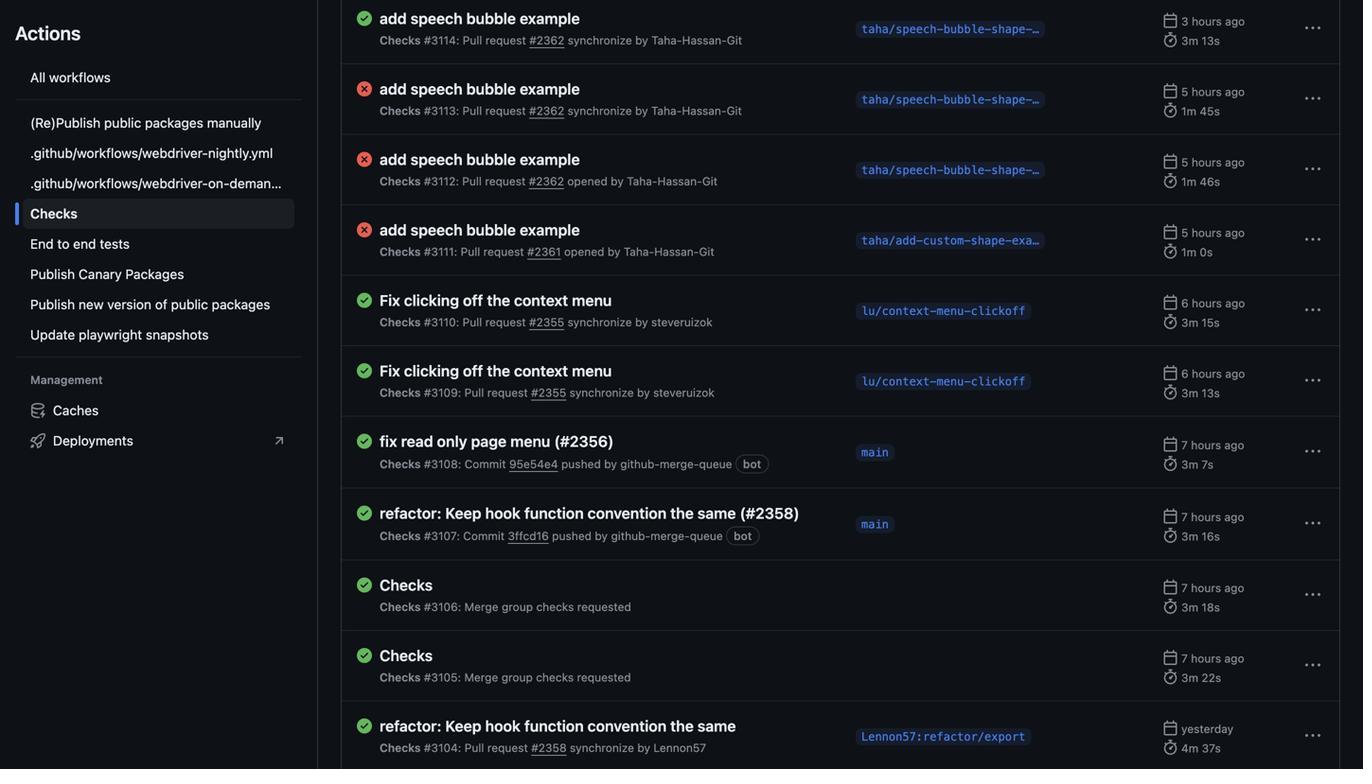 Task type: locate. For each thing, give the bounding box(es) containing it.
pull right #3111:
[[461, 245, 480, 259]]

1 vertical spatial keep
[[446, 718, 482, 736]]

public
[[104, 115, 141, 131], [171, 297, 208, 313]]

keep for refactor: keep hook function convention the same checks #3104: pull request #2358 synchronize             by lennon57
[[446, 718, 482, 736]]

1 vertical spatial fix
[[380, 362, 400, 380]]

by inside the fix clicking off the context menu checks #3109: pull request #2355 synchronize             by steveruizok
[[637, 386, 650, 400]]

2 vertical spatial bubble-
[[944, 164, 992, 177]]

#2362
[[530, 34, 565, 47], [529, 104, 565, 117], [529, 175, 564, 188]]

opened up add speech bubble example checks #3111: pull request #2361 opened             by taha-hassan-git
[[568, 175, 608, 188]]

0 vertical spatial function
[[525, 505, 584, 523]]

list
[[15, 55, 304, 464]]

4 calendar image from the top
[[1164, 295, 1179, 310]]

7 hours ago
[[1182, 439, 1245, 452], [1182, 511, 1245, 524], [1182, 582, 1245, 595], [1182, 653, 1245, 666]]

2 5 hours ago from the top
[[1182, 156, 1246, 169]]

clicking inside fix clicking off the context menu checks #3110: pull request #2355 synchronize             by steveruizok
[[404, 292, 459, 310]]

failed image up failed image
[[357, 81, 372, 97]]

request right #3114:
[[486, 34, 526, 47]]

3m left 15s
[[1182, 316, 1199, 330]]

2 convention from the top
[[588, 718, 667, 736]]

1 vertical spatial 6
[[1182, 367, 1189, 381]]

#2355 link for fix clicking off the context menu checks #3110: pull request #2355 synchronize             by steveruizok
[[529, 316, 565, 329]]

1 taha/speech-bubble-shape-example from the top
[[862, 22, 1081, 36]]

3 1m from the top
[[1182, 246, 1197, 259]]

4 run duration image from the top
[[1164, 456, 1179, 471]]

1 vertical spatial #2355 link
[[531, 386, 567, 400]]

2 7 hours ago from the top
[[1182, 511, 1245, 524]]

4 show options image from the top
[[1306, 303, 1321, 318]]

5 hours ago up 0s
[[1182, 226, 1246, 240]]

#2355 inside the fix clicking off the context menu checks #3109: pull request #2355 synchronize             by steveruizok
[[531, 386, 567, 400]]

group for checks checks #3106: merge group checks requested
[[502, 601, 533, 614]]

add inside add speech bubble example checks #3111: pull request #2361 opened             by taha-hassan-git
[[380, 221, 407, 239]]

7 hours ago up 16s
[[1182, 511, 1245, 524]]

hassan- inside add speech bubble example checks #3113: pull request #2362 synchronize             by taha-hassan-git
[[682, 104, 727, 117]]

3m 13s for fix clicking off the context menu
[[1182, 387, 1221, 400]]

taha- inside add speech bubble example checks #3111: pull request #2361 opened             by taha-hassan-git
[[624, 245, 655, 259]]

0 vertical spatial main
[[862, 447, 889, 460]]

1 vertical spatial lu/context-menu-clickoff link
[[856, 373, 1032, 390]]

1m left the 45s
[[1182, 105, 1197, 118]]

7 up 3m 7s
[[1182, 439, 1188, 452]]

taha-hassan-git link
[[652, 34, 743, 47], [652, 104, 742, 117], [627, 175, 718, 188], [624, 245, 715, 259]]

4 completed successfully image from the top
[[357, 434, 372, 449]]

18s
[[1202, 601, 1221, 615]]

lu/context-menu-clickoff
[[862, 305, 1026, 318], [862, 375, 1026, 389]]

fix clicking off the context menu link
[[380, 291, 841, 310], [380, 362, 841, 381]]

request inside fix clicking off the context menu checks #3110: pull request #2355 synchronize             by steveruizok
[[486, 316, 526, 329]]

95e54e4 link
[[509, 458, 558, 471]]

merge inside checks checks #3106: merge group checks requested
[[465, 601, 499, 614]]

1 vertical spatial commit
[[463, 530, 505, 543]]

calendar image for #3105:
[[1164, 651, 1179, 666]]

1 vertical spatial 5
[[1182, 156, 1189, 169]]

pull right "#3110:"
[[463, 316, 482, 329]]

2 vertical spatial 1m
[[1182, 246, 1197, 259]]

6 down 3m 15s
[[1182, 367, 1189, 381]]

0 vertical spatial commit
[[465, 458, 506, 471]]

lu/context- for fix clicking off the context menu checks #3110: pull request #2355 synchronize             by steveruizok
[[862, 305, 937, 318]]

2 vertical spatial completed successfully image
[[357, 719, 372, 734]]

calendar image for #3106:
[[1164, 580, 1179, 595]]

commit down page
[[465, 458, 506, 471]]

calendar image for bubble
[[1164, 224, 1179, 240]]

0 vertical spatial 6 hours ago
[[1182, 297, 1246, 310]]

same for refactor: keep hook function convention the same (#2358)
[[698, 505, 736, 523]]

1 vertical spatial steveruizok link
[[654, 386, 715, 400]]

1 publish from the top
[[30, 267, 75, 282]]

0 vertical spatial lu/context-
[[862, 305, 937, 318]]

2 .github/workflows/webdriver- from the top
[[30, 176, 208, 191]]

5 hours ago for add speech bubble example checks #3111: pull request #2361 opened             by taha-hassan-git
[[1182, 226, 1246, 240]]

hook up 3ffcd16 link
[[485, 505, 521, 523]]

add inside 'add speech bubble example checks #3112: pull request #2362 opened             by taha-hassan-git'
[[380, 151, 407, 169]]

6
[[1182, 297, 1189, 310], [1182, 367, 1189, 381]]

pull right #3109: on the left
[[465, 386, 484, 400]]

1 vertical spatial fix clicking off the context menu link
[[380, 362, 841, 381]]

2 bubble- from the top
[[944, 93, 992, 106]]

lennon57 link
[[654, 742, 707, 755]]

calendar image
[[1164, 13, 1179, 28], [1164, 83, 1179, 98], [1164, 154, 1179, 169], [1164, 295, 1179, 310], [1164, 366, 1179, 381], [1164, 437, 1179, 452], [1164, 509, 1179, 524]]

request
[[486, 34, 526, 47], [485, 104, 526, 117], [485, 175, 526, 188], [484, 245, 524, 259], [486, 316, 526, 329], [487, 386, 528, 400], [488, 742, 528, 755]]

git
[[727, 34, 743, 47], [727, 104, 742, 117], [703, 175, 718, 188], [699, 245, 715, 259]]

2 run duration image from the top
[[1164, 314, 1179, 330]]

1 .github/workflows/webdriver- from the top
[[30, 145, 208, 161]]

fix
[[380, 433, 397, 451]]

1 same from the top
[[698, 505, 736, 523]]

#2362 inside 'add speech bubble example checks #3112: pull request #2362 opened             by taha-hassan-git'
[[529, 175, 564, 188]]

1 calendar image from the top
[[1164, 224, 1179, 240]]

git for add speech bubble example checks #3114: pull request #2362 synchronize             by taha-hassan-git
[[727, 34, 743, 47]]

pull inside the fix clicking off the context menu checks #3109: pull request #2355 synchronize             by steveruizok
[[465, 386, 484, 400]]

0 vertical spatial completed successfully image
[[357, 506, 372, 521]]

45s
[[1200, 105, 1221, 118]]

1 vertical spatial publish
[[30, 297, 75, 313]]

2 add speech bubble example link from the top
[[380, 80, 841, 98]]

git for add speech bubble example checks #3113: pull request #2362 synchronize             by taha-hassan-git
[[727, 104, 742, 117]]

1 vertical spatial pushed
[[552, 530, 592, 543]]

hours
[[1192, 15, 1223, 28], [1192, 85, 1222, 98], [1192, 156, 1222, 169], [1192, 226, 1222, 240], [1192, 297, 1223, 310], [1192, 367, 1223, 381], [1192, 439, 1222, 452], [1192, 511, 1222, 524], [1192, 582, 1222, 595], [1192, 653, 1222, 666]]

2 calendar image from the top
[[1164, 580, 1179, 595]]

1 add speech bubble example link from the top
[[380, 9, 841, 28]]

by inside refactor: keep hook function convention the same checks #3104: pull request #2358 synchronize             by lennon57
[[638, 742, 651, 755]]

run duration image for add speech bubble example checks #3111: pull request #2361 opened             by taha-hassan-git
[[1164, 244, 1179, 259]]

2 completed successfully image from the top
[[357, 293, 372, 308]]

clickoff
[[971, 305, 1026, 318], [971, 375, 1026, 389]]

git inside add speech bubble example checks #3114: pull request #2362 synchronize             by taha-hassan-git
[[727, 34, 743, 47]]

0 vertical spatial checks
[[536, 601, 574, 614]]

0 vertical spatial menu-
[[937, 305, 971, 318]]

0 vertical spatial hook
[[485, 505, 521, 523]]

6 hours ago down 15s
[[1182, 367, 1246, 381]]

1 vertical spatial menu-
[[937, 375, 971, 389]]

1 lu/context-menu-clickoff from the top
[[862, 305, 1026, 318]]

by
[[636, 34, 649, 47], [635, 104, 648, 117], [611, 175, 624, 188], [608, 245, 621, 259], [635, 316, 648, 329], [637, 386, 650, 400], [604, 458, 617, 471], [595, 530, 608, 543], [638, 742, 651, 755]]

clicking inside the fix clicking off the context menu checks #3109: pull request #2355 synchronize             by steveruizok
[[404, 362, 459, 380]]

3m left 16s
[[1182, 530, 1199, 543]]

5 up 1m 46s
[[1182, 156, 1189, 169]]

run duration image
[[1164, 173, 1179, 188], [1164, 314, 1179, 330], [1164, 385, 1179, 400], [1164, 456, 1179, 471]]

steveruizok for fix clicking off the context menu checks #3110: pull request #2355 synchronize             by steveruizok
[[652, 316, 713, 329]]

opened for add speech bubble example checks #3112: pull request #2362 opened             by taha-hassan-git
[[568, 175, 608, 188]]

2 3m from the top
[[1182, 316, 1199, 330]]

version
[[107, 297, 152, 313]]

refactor: for refactor: keep hook function convention the same checks #3104: pull request #2358 synchronize             by lennon57
[[380, 718, 442, 736]]

3 3m from the top
[[1182, 387, 1199, 400]]

lu/context-menu-clickoff link
[[856, 303, 1032, 320], [856, 373, 1032, 390]]

13s
[[1202, 34, 1221, 47], [1202, 387, 1221, 400]]

show options image for same
[[1306, 729, 1321, 744]]

1 vertical spatial failed image
[[357, 223, 372, 238]]

speech inside 'add speech bubble example checks #3112: pull request #2362 opened             by taha-hassan-git'
[[411, 151, 463, 169]]

0 vertical spatial fix
[[380, 292, 400, 310]]

hassan- for add speech bubble example checks #3113: pull request #2362 synchronize             by taha-hassan-git
[[682, 104, 727, 117]]

0 horizontal spatial packages
[[145, 115, 204, 131]]

2 13s from the top
[[1202, 387, 1221, 400]]

hours right 3
[[1192, 15, 1223, 28]]

requested
[[577, 601, 632, 614], [577, 671, 631, 685]]

0 vertical spatial failed image
[[357, 81, 372, 97]]

6 show options image from the top
[[1306, 445, 1321, 460]]

demand.yml
[[230, 176, 304, 191]]

checks up refactor: keep hook function convention the same checks #3104: pull request #2358 synchronize             by lennon57
[[536, 671, 574, 685]]

7 calendar image from the top
[[1164, 509, 1179, 524]]

github-merge-queue link down the 'fix read only page menu (#2356)' link
[[621, 458, 733, 471]]

0 vertical spatial 13s
[[1202, 34, 1221, 47]]

bubble for add speech bubble example checks #3111: pull request #2361 opened             by taha-hassan-git
[[467, 221, 516, 239]]

pull inside add speech bubble example checks #3113: pull request #2362 synchronize             by taha-hassan-git
[[463, 104, 482, 117]]

ago for add speech bubble example checks #3114: pull request #2362 synchronize             by taha-hassan-git
[[1226, 15, 1246, 28]]

2 context from the top
[[514, 362, 568, 380]]

steveruizok inside the fix clicking off the context menu checks #3109: pull request #2355 synchronize             by steveruizok
[[654, 386, 715, 400]]

hassan-
[[682, 34, 727, 47], [682, 104, 727, 117], [658, 175, 703, 188], [655, 245, 699, 259]]

hassan- inside 'add speech bubble example checks #3112: pull request #2362 opened             by taha-hassan-git'
[[658, 175, 703, 188]]

lu/context-
[[862, 305, 937, 318], [862, 375, 937, 389]]

queue for (#2356)
[[699, 458, 733, 471]]

taha- inside add speech bubble example checks #3114: pull request #2362 synchronize             by taha-hassan-git
[[652, 34, 682, 47]]

2 vertical spatial checks link
[[380, 647, 841, 666]]

#3110:
[[424, 316, 460, 329]]

1 context from the top
[[514, 292, 568, 310]]

taha- for add speech bubble example checks #3111: pull request #2361 opened             by taha-hassan-git
[[624, 245, 655, 259]]

menu- for fix clicking off the context menu checks #3109: pull request #2355 synchronize             by steveruizok
[[937, 375, 971, 389]]

checks down 'fix'
[[380, 458, 421, 471]]

1 vertical spatial #2362 link
[[529, 104, 565, 117]]

off inside the fix clicking off the context menu checks #3109: pull request #2355 synchronize             by steveruizok
[[463, 362, 483, 380]]

#2355 link up (#2356) in the bottom of the page
[[531, 386, 567, 400]]

opened inside 'add speech bubble example checks #3112: pull request #2362 opened             by taha-hassan-git'
[[568, 175, 608, 188]]

1 vertical spatial hook
[[485, 718, 521, 736]]

ago for add speech bubble example checks #3113: pull request #2362 synchronize             by taha-hassan-git
[[1226, 85, 1246, 98]]

pull right the #3112:
[[462, 175, 482, 188]]

1m
[[1182, 105, 1197, 118], [1182, 175, 1197, 188], [1182, 246, 1197, 259]]

1 vertical spatial merge-
[[651, 530, 690, 543]]

1 bubble from the top
[[467, 9, 516, 27]]

1 6 from the top
[[1182, 297, 1189, 310]]

fix inside the fix clicking off the context menu checks #3109: pull request #2355 synchronize             by steveruizok
[[380, 362, 400, 380]]

checks inside add speech bubble example checks #3111: pull request #2361 opened             by taha-hassan-git
[[380, 245, 421, 259]]

request left #2361
[[484, 245, 524, 259]]

2 menu- from the top
[[937, 375, 971, 389]]

context down fix clicking off the context menu checks #3110: pull request #2355 synchronize             by steveruizok
[[514, 362, 568, 380]]

merge- down refactor: keep hook function convention the same (#2358) link
[[651, 530, 690, 543]]

3m left 22s
[[1182, 672, 1199, 685]]

3m 13s down the 3 hours ago
[[1182, 34, 1221, 47]]

hours up 46s
[[1192, 156, 1222, 169]]

7 hours ago up 18s
[[1182, 582, 1245, 595]]

bot down (#2358)
[[734, 530, 752, 543]]

context inside fix clicking off the context menu checks #3110: pull request #2355 synchronize             by steveruizok
[[514, 292, 568, 310]]

bubble inside add speech bubble example checks #3113: pull request #2362 synchronize             by taha-hassan-git
[[467, 80, 516, 98]]

same inside refactor: keep hook function convention the same checks #3104: pull request #2358 synchronize             by lennon57
[[698, 718, 736, 736]]

context down #2361
[[514, 292, 568, 310]]

4 show options image from the top
[[1306, 729, 1321, 744]]

failed image
[[357, 81, 372, 97], [357, 223, 372, 238]]

0 vertical spatial merge-
[[660, 458, 699, 471]]

3m 13s for add speech bubble example
[[1182, 34, 1221, 47]]

0 vertical spatial 5 hours ago
[[1182, 85, 1246, 98]]

pull
[[463, 34, 482, 47], [463, 104, 482, 117], [462, 175, 482, 188], [461, 245, 480, 259], [463, 316, 482, 329], [465, 386, 484, 400], [465, 742, 484, 755]]

(re)publish
[[30, 115, 101, 131]]

failed image for add speech bubble example checks #3111: pull request #2361 opened             by taha-hassan-git
[[357, 223, 372, 238]]

2 fix from the top
[[380, 362, 400, 380]]

5 for add speech bubble example checks #3111: pull request #2361 opened             by taha-hassan-git
[[1182, 226, 1189, 240]]

6 for fix clicking off the context menu checks #3110: pull request #2355 synchronize             by steveruizok
[[1182, 297, 1189, 310]]

function inside refactor: keep hook function convention the same checks #3104: pull request #2358 synchronize             by lennon57
[[525, 718, 584, 736]]

0 vertical spatial pushed
[[562, 458, 601, 471]]

#2362 link up 'add speech bubble example checks #3112: pull request #2362 opened             by taha-hassan-git'
[[529, 104, 565, 117]]

0 vertical spatial bot
[[743, 458, 762, 471]]

1 vertical spatial convention
[[588, 718, 667, 736]]

1 main from the top
[[862, 447, 889, 460]]

#2362 for add speech bubble example checks #3114: pull request #2362 synchronize             by taha-hassan-git
[[530, 34, 565, 47]]

#2361 link
[[528, 245, 561, 259]]

checks up 'to'
[[30, 206, 78, 222]]

calendar image
[[1164, 224, 1179, 240], [1164, 580, 1179, 595], [1164, 651, 1179, 666], [1164, 721, 1179, 736]]

1 5 hours ago from the top
[[1182, 85, 1246, 98]]

1 vertical spatial steveruizok
[[654, 386, 715, 400]]

fix read only page menu (#2356)
[[380, 433, 614, 451]]

3 bubble- from the top
[[944, 164, 992, 177]]

0 vertical spatial 6
[[1182, 297, 1189, 310]]

1 vertical spatial opened
[[564, 245, 605, 259]]

request inside refactor: keep hook function convention the same checks #3104: pull request #2358 synchronize             by lennon57
[[488, 742, 528, 755]]

3 calendar image from the top
[[1164, 154, 1179, 169]]

0 vertical spatial group
[[502, 601, 533, 614]]

add inside add speech bubble example checks #3114: pull request #2362 synchronize             by taha-hassan-git
[[380, 9, 407, 27]]

6 hours ago up 15s
[[1182, 297, 1246, 310]]

3 add speech bubble example link from the top
[[380, 150, 841, 169]]

1 vertical spatial off
[[463, 362, 483, 380]]

1 vertical spatial main
[[862, 519, 889, 532]]

bot for (#2356)
[[743, 458, 762, 471]]

lu/context- for fix clicking off the context menu checks #3109: pull request #2355 synchronize             by steveruizok
[[862, 375, 937, 389]]

1 completed successfully image from the top
[[357, 11, 372, 26]]

0 vertical spatial same
[[698, 505, 736, 523]]

1 vertical spatial group
[[502, 671, 533, 685]]

shape-
[[992, 22, 1033, 36], [992, 93, 1033, 106], [992, 164, 1033, 177], [971, 234, 1012, 247]]

request inside 'add speech bubble example checks #3112: pull request #2362 opened             by taha-hassan-git'
[[485, 175, 526, 188]]

1 menu- from the top
[[937, 305, 971, 318]]

hours up the 45s
[[1192, 85, 1222, 98]]

checks left the #3112:
[[380, 175, 421, 188]]

checks left "#3110:"
[[380, 316, 421, 329]]

checks left #3105:
[[380, 671, 421, 685]]

request right the #3112:
[[485, 175, 526, 188]]

speech up #3113:
[[411, 80, 463, 98]]

1 taha/speech- from the top
[[862, 22, 944, 36]]

keep
[[446, 505, 482, 523], [446, 718, 482, 736]]

#2355 inside fix clicking off the context menu checks #3110: pull request #2355 synchronize             by steveruizok
[[529, 316, 565, 329]]

#3104:
[[424, 742, 462, 755]]

1 vertical spatial same
[[698, 718, 736, 736]]

taha/speech-
[[862, 22, 944, 36], [862, 93, 944, 106], [862, 164, 944, 177]]

show options image
[[1306, 91, 1321, 106], [1306, 517, 1321, 532], [1306, 588, 1321, 603], [1306, 729, 1321, 744]]

request left "#2358" link
[[488, 742, 528, 755]]

group inside "checks checks #3105: merge group checks requested"
[[502, 671, 533, 685]]

snapshots
[[146, 327, 209, 343]]

1 bubble- from the top
[[944, 22, 992, 36]]

taha-hassan-git link for add speech bubble example checks #3114: pull request #2362 synchronize             by taha-hassan-git
[[652, 34, 743, 47]]

1 3m 13s from the top
[[1182, 34, 1221, 47]]

2 main link from the top
[[856, 517, 895, 534]]

1 vertical spatial context
[[514, 362, 568, 380]]

0 vertical spatial context
[[514, 292, 568, 310]]

1 function from the top
[[525, 505, 584, 523]]

3 run duration image from the top
[[1164, 385, 1179, 400]]

2 group from the top
[[502, 671, 533, 685]]

.github/workflows/webdriver-on-demand.yml link
[[23, 169, 304, 199]]

2 vertical spatial taha/speech-bubble-shape-example
[[862, 164, 1081, 177]]

3m 18s
[[1182, 601, 1221, 615]]

checks left #3114:
[[380, 34, 421, 47]]

7 for 3m 7s
[[1182, 439, 1188, 452]]

bubble inside 'add speech bubble example checks #3112: pull request #2362 opened             by taha-hassan-git'
[[467, 151, 516, 169]]

checks inside checks checks #3106: merge group checks requested
[[536, 601, 574, 614]]

hours for add speech bubble example checks #3113: pull request #2362 synchronize             by taha-hassan-git
[[1192, 85, 1222, 98]]

git for add speech bubble example checks #3112: pull request #2362 opened             by taha-hassan-git
[[703, 175, 718, 188]]

#3106:
[[424, 601, 461, 614]]

1 lu/context- from the top
[[862, 305, 937, 318]]

by inside add speech bubble example checks #3113: pull request #2362 synchronize             by taha-hassan-git
[[635, 104, 648, 117]]

1 vertical spatial clickoff
[[971, 375, 1026, 389]]

hours up 16s
[[1192, 511, 1222, 524]]

fix clicking off the context menu link down #2361
[[380, 291, 841, 310]]

2 taha/speech- from the top
[[862, 93, 944, 106]]

hours for add speech bubble example checks #3112: pull request #2362 opened             by taha-hassan-git
[[1192, 156, 1222, 169]]

1 clickoff from the top
[[971, 305, 1026, 318]]

#2362 inside add speech bubble example checks #3113: pull request #2362 synchronize             by taha-hassan-git
[[529, 104, 565, 117]]

1m for add speech bubble example checks #3113: pull request #2362 synchronize             by taha-hassan-git
[[1182, 105, 1197, 118]]

checks for checks checks #3105: merge group checks requested
[[536, 671, 574, 685]]

1 vertical spatial bot
[[734, 530, 752, 543]]

taha/add-custom-shape-example
[[862, 234, 1060, 247]]

0 vertical spatial refactor:
[[380, 505, 442, 523]]

1 vertical spatial #2355
[[531, 386, 567, 400]]

7 up the 3m 18s
[[1182, 582, 1188, 595]]

1 show options image from the top
[[1306, 21, 1321, 36]]

1 vertical spatial requested
[[577, 671, 631, 685]]

checks left #3113:
[[380, 104, 421, 117]]

list containing all workflows
[[15, 55, 304, 464]]

1 vertical spatial .github/workflows/webdriver-
[[30, 176, 208, 191]]

commit
[[465, 458, 506, 471], [463, 530, 505, 543]]

function up 3ffcd16 link
[[525, 505, 584, 523]]

requested inside "checks checks #3105: merge group checks requested"
[[577, 671, 631, 685]]

pull right #3104: at bottom left
[[465, 742, 484, 755]]

7 hours ago for 3m 22s
[[1182, 653, 1245, 666]]

#2362 inside add speech bubble example checks #3114: pull request #2362 synchronize             by taha-hassan-git
[[530, 34, 565, 47]]

.github/workflows/webdriver- inside .github/workflows/webdriver-nightly.yml link
[[30, 145, 208, 161]]

6 up 3m 15s
[[1182, 297, 1189, 310]]

(#2358)
[[740, 505, 800, 523]]

calendar image for add speech bubble example checks #3112: pull request #2362 opened             by taha-hassan-git
[[1164, 154, 1179, 169]]

git inside add speech bubble example checks #3113: pull request #2362 synchronize             by taha-hassan-git
[[727, 104, 742, 117]]

7 run duration image from the top
[[1164, 741, 1179, 756]]

0 vertical spatial checks link
[[23, 199, 295, 229]]

1 3m from the top
[[1182, 34, 1199, 47]]

context
[[514, 292, 568, 310], [514, 362, 568, 380]]

completed successfully image
[[357, 506, 372, 521], [357, 578, 372, 593], [357, 719, 372, 734]]

2 checks from the top
[[536, 671, 574, 685]]

fix inside fix clicking off the context menu checks #3110: pull request #2355 synchronize             by steveruizok
[[380, 292, 400, 310]]

keep up #3104: at bottom left
[[446, 718, 482, 736]]

menu inside fix clicking off the context menu checks #3110: pull request #2355 synchronize             by steveruizok
[[572, 292, 612, 310]]

3m for fix clicking off the context menu checks #3110: pull request #2355 synchronize             by steveruizok
[[1182, 316, 1199, 330]]

checks down 3ffcd16 link
[[536, 601, 574, 614]]

publish for publish new version of public packages
[[30, 297, 75, 313]]

#2362 link up add speech bubble example checks #3113: pull request #2362 synchronize             by taha-hassan-git
[[530, 34, 565, 47]]

0 vertical spatial github-
[[621, 458, 660, 471]]

1 vertical spatial merge
[[464, 671, 498, 685]]

commit right #3107:
[[463, 530, 505, 543]]

hours for add speech bubble example checks #3111: pull request #2361 opened             by taha-hassan-git
[[1192, 226, 1222, 240]]

1 vertical spatial 3m 13s
[[1182, 387, 1221, 400]]

pushed
[[562, 458, 601, 471], [552, 530, 592, 543]]

same for refactor: keep hook function convention the same checks #3104: pull request #2358 synchronize             by lennon57
[[698, 718, 736, 736]]

menu for fix clicking off the context menu checks #3109: pull request #2355 synchronize             by steveruizok
[[572, 362, 612, 380]]

refactor: inside refactor: keep hook function convention the same checks #3104: pull request #2358 synchronize             by lennon57
[[380, 718, 442, 736]]

1 6 hours ago from the top
[[1182, 297, 1246, 310]]

#2358 link
[[531, 742, 567, 755]]

hours up '3m 22s'
[[1192, 653, 1222, 666]]

1 vertical spatial menu
[[572, 362, 612, 380]]

1 show options image from the top
[[1306, 91, 1321, 106]]

1 requested from the top
[[577, 601, 632, 614]]

taha/speech-bubble-shape-example link for add speech bubble example checks #3112: pull request #2362 opened             by taha-hassan-git
[[856, 162, 1081, 179]]

example inside 'add speech bubble example checks #3112: pull request #2362 opened             by taha-hassan-git'
[[520, 151, 580, 169]]

0 vertical spatial fix clicking off the context menu link
[[380, 291, 841, 310]]

by inside 'add speech bubble example checks #3112: pull request #2362 opened             by taha-hassan-git'
[[611, 175, 624, 188]]

shape- for add speech bubble example checks #3114: pull request #2362 synchronize             by taha-hassan-git
[[992, 22, 1033, 36]]

hassan- inside add speech bubble example checks #3111: pull request #2361 opened             by taha-hassan-git
[[655, 245, 699, 259]]

1 vertical spatial refactor:
[[380, 718, 442, 736]]

2 show options image from the top
[[1306, 162, 1321, 177]]

example inside taha/add-custom-shape-example link
[[1012, 234, 1060, 247]]

requested inside checks checks #3106: merge group checks requested
[[577, 601, 632, 614]]

request right #3113:
[[485, 104, 526, 117]]

checks left #3107:
[[380, 530, 421, 543]]

0 vertical spatial lu/context-menu-clickoff link
[[856, 303, 1032, 320]]

off inside fix clicking off the context menu checks #3110: pull request #2355 synchronize             by steveruizok
[[463, 292, 483, 310]]

add speech bubble example link up add speech bubble example checks #3113: pull request #2362 synchronize             by taha-hassan-git
[[380, 9, 841, 28]]

6 3m from the top
[[1182, 601, 1199, 615]]

7 show options image from the top
[[1306, 658, 1321, 674]]

checks inside fix clicking off the context menu checks #3110: pull request #2355 synchronize             by steveruizok
[[380, 316, 421, 329]]

convention inside refactor: keep hook function convention the same checks #3104: pull request #2358 synchronize             by lennon57
[[588, 718, 667, 736]]

packages right of
[[212, 297, 270, 313]]

show options image for add speech bubble example checks #3111: pull request #2361 opened             by taha-hassan-git
[[1306, 232, 1321, 247]]

run duration image
[[1164, 32, 1179, 47], [1164, 103, 1179, 118], [1164, 244, 1179, 259], [1164, 528, 1179, 543], [1164, 599, 1179, 615], [1164, 670, 1179, 685], [1164, 741, 1179, 756]]

bubble for add speech bubble example checks #3112: pull request #2362 opened             by taha-hassan-git
[[467, 151, 516, 169]]

0 vertical spatial merge
[[465, 601, 499, 614]]

clicking up #3109: on the left
[[404, 362, 459, 380]]

pull inside 'add speech bubble example checks #3112: pull request #2362 opened             by taha-hassan-git'
[[462, 175, 482, 188]]

2 speech from the top
[[411, 80, 463, 98]]

show options image for requested
[[1306, 588, 1321, 603]]

1 vertical spatial function
[[525, 718, 584, 736]]

5 completed successfully image from the top
[[357, 649, 372, 664]]

1 vertical spatial checks link
[[380, 576, 841, 595]]

add speech bubble example link
[[380, 9, 841, 28], [380, 80, 841, 98], [380, 150, 841, 169], [380, 221, 841, 240]]

hours up 0s
[[1192, 226, 1222, 240]]

2 vertical spatial 5 hours ago
[[1182, 226, 1246, 240]]

publish down end
[[30, 267, 75, 282]]

hours for checks checks #3106: merge group checks requested
[[1192, 582, 1222, 595]]

1 vertical spatial taha/speech-
[[862, 93, 944, 106]]

2 run duration image from the top
[[1164, 103, 1179, 118]]

group inside checks checks #3106: merge group checks requested
[[502, 601, 533, 614]]

deployments
[[53, 433, 133, 449]]

2 refactor: from the top
[[380, 718, 442, 736]]

steveruizok link
[[652, 316, 713, 329], [654, 386, 715, 400]]

1m left 46s
[[1182, 175, 1197, 188]]

1 vertical spatial clicking
[[404, 362, 459, 380]]

7 for 3m 18s
[[1182, 582, 1188, 595]]

add speech bubble example link up #2361
[[380, 221, 841, 240]]

3 taha/speech-bubble-shape-example link from the top
[[856, 162, 1081, 179]]

#2362 up 'add speech bubble example checks #3112: pull request #2362 opened             by taha-hassan-git'
[[529, 104, 565, 117]]

bubble inside add speech bubble example checks #3111: pull request #2361 opened             by taha-hassan-git
[[467, 221, 516, 239]]

taha- inside add speech bubble example checks #3113: pull request #2362 synchronize             by taha-hassan-git
[[652, 104, 682, 117]]

13s down 15s
[[1202, 387, 1221, 400]]

1 taha/speech-bubble-shape-example link from the top
[[856, 21, 1081, 38]]

0 vertical spatial menu
[[572, 292, 612, 310]]

0 vertical spatial 3m 13s
[[1182, 34, 1221, 47]]

bot up (#2358)
[[743, 458, 762, 471]]

convention
[[588, 505, 667, 523], [588, 718, 667, 736]]

checks inside the fix clicking off the context menu checks #3109: pull request #2355 synchronize             by steveruizok
[[380, 386, 421, 400]]

taha- inside 'add speech bubble example checks #3112: pull request #2362 opened             by taha-hassan-git'
[[627, 175, 658, 188]]

5 show options image from the top
[[1306, 373, 1321, 389]]

1m 46s
[[1182, 175, 1221, 188]]

3 bubble from the top
[[467, 151, 516, 169]]

0 vertical spatial bubble-
[[944, 22, 992, 36]]

1 vertical spatial taha/speech-bubble-shape-example link
[[856, 91, 1081, 108]]

context inside the fix clicking off the context menu checks #3109: pull request #2355 synchronize             by steveruizok
[[514, 362, 568, 380]]

checks left #3111:
[[380, 245, 421, 259]]

2 5 from the top
[[1182, 156, 1189, 169]]

#2362 link for add speech bubble example checks #3112: pull request #2362 opened             by taha-hassan-git
[[529, 175, 564, 188]]

checks link up refactor: keep hook function convention the same link
[[380, 647, 841, 666]]

3 5 hours ago from the top
[[1182, 226, 1246, 240]]

completed successfully image for fix clicking off the context menu checks #3109: pull request #2355 synchronize             by steveruizok
[[357, 364, 372, 379]]

hours up 18s
[[1192, 582, 1222, 595]]

5 for add speech bubble example checks #3113: pull request #2362 synchronize             by taha-hassan-git
[[1182, 85, 1189, 98]]

0 vertical spatial queue
[[699, 458, 733, 471]]

keep inside refactor: keep hook function convention the same checks #3104: pull request #2358 synchronize             by lennon57
[[446, 718, 482, 736]]

2 1m from the top
[[1182, 175, 1197, 188]]

hassan- inside add speech bubble example checks #3114: pull request #2362 synchronize             by taha-hassan-git
[[682, 34, 727, 47]]

speech inside add speech bubble example checks #3113: pull request #2362 synchronize             by taha-hassan-git
[[411, 80, 463, 98]]

run duration image for checks checks #3106: merge group checks requested
[[1164, 599, 1179, 615]]

synchronize up the 'fix read only page menu (#2356)' link
[[570, 386, 634, 400]]

taha/speech- for add speech bubble example checks #3112: pull request #2362 opened             by taha-hassan-git
[[862, 164, 944, 177]]

1m 0s
[[1182, 246, 1213, 259]]

2 main from the top
[[862, 519, 889, 532]]

1 clicking from the top
[[404, 292, 459, 310]]

taha/speech- for add speech bubble example checks #3113: pull request #2362 synchronize             by taha-hassan-git
[[862, 93, 944, 106]]

3 completed successfully image from the top
[[357, 719, 372, 734]]

.github/workflows/webdriver- for nightly.yml
[[30, 145, 208, 161]]

fix read only page menu (#2356) link
[[380, 432, 841, 451]]

off
[[463, 292, 483, 310], [463, 362, 483, 380]]

bubble- for add speech bubble example checks #3112: pull request #2362 opened             by taha-hassan-git
[[944, 164, 992, 177]]

2 add from the top
[[380, 80, 407, 98]]

menu inside the fix clicking off the context menu checks #3109: pull request #2355 synchronize             by steveruizok
[[572, 362, 612, 380]]

refactor: keep hook function convention the same link
[[380, 717, 841, 736]]

group up refactor: keep hook function convention the same checks #3104: pull request #2358 synchronize             by lennon57
[[502, 671, 533, 685]]

0 vertical spatial clickoff
[[971, 305, 1026, 318]]

opened inside add speech bubble example checks #3111: pull request #2361 opened             by taha-hassan-git
[[564, 245, 605, 259]]

0 vertical spatial 5
[[1182, 85, 1189, 98]]

1 failed image from the top
[[357, 81, 372, 97]]

completed successfully image
[[357, 11, 372, 26], [357, 293, 372, 308], [357, 364, 372, 379], [357, 434, 372, 449], [357, 649, 372, 664]]

3m 13s down 3m 15s
[[1182, 387, 1221, 400]]

7 hours ago for 3m 18s
[[1182, 582, 1245, 595]]

2 completed successfully image from the top
[[357, 578, 372, 593]]

keep up #3107:
[[446, 505, 482, 523]]

checks inside add speech bubble example checks #3113: pull request #2362 synchronize             by taha-hassan-git
[[380, 104, 421, 117]]

checks left #3109: on the left
[[380, 386, 421, 400]]

checks checks #3105: merge group checks requested
[[380, 647, 631, 685]]

convention for refactor: keep hook function convention the same (#2358)
[[588, 505, 667, 523]]

.github/workflows/webdriver- inside .github/workflows/webdriver-on-demand.yml link
[[30, 176, 208, 191]]

show options image for fix clicking off the context menu checks #3110: pull request #2355 synchronize             by steveruizok
[[1306, 303, 1321, 318]]

#3113:
[[424, 104, 459, 117]]

convention up commit 3ffcd16 pushed             by github-merge-queue
[[588, 505, 667, 523]]

group up "checks checks #3105: merge group checks requested"
[[502, 601, 533, 614]]

0 vertical spatial off
[[463, 292, 483, 310]]

add inside add speech bubble example checks #3113: pull request #2362 synchronize             by taha-hassan-git
[[380, 80, 407, 98]]

0 vertical spatial publish
[[30, 267, 75, 282]]

merge
[[465, 601, 499, 614], [464, 671, 498, 685]]

checks link down .github/workflows/webdriver-on-demand.yml
[[23, 199, 295, 229]]

opened
[[568, 175, 608, 188], [564, 245, 605, 259]]

0 vertical spatial #2362
[[530, 34, 565, 47]]

checks inside add speech bubble example checks #3114: pull request #2362 synchronize             by taha-hassan-git
[[380, 34, 421, 47]]

fix clicking off the context menu link for fix clicking off the context menu checks #3109: pull request #2355 synchronize             by steveruizok
[[380, 362, 841, 381]]

request right "#3110:"
[[486, 316, 526, 329]]

2 vertical spatial #2362
[[529, 175, 564, 188]]

menu up the 95e54e4 link
[[511, 433, 551, 451]]

2 vertical spatial 5
[[1182, 226, 1189, 240]]

3m left 18s
[[1182, 601, 1199, 615]]

hook inside refactor: keep hook function convention the same checks #3104: pull request #2358 synchronize             by lennon57
[[485, 718, 521, 736]]

clicking
[[404, 292, 459, 310], [404, 362, 459, 380]]

speech inside add speech bubble example checks #3114: pull request #2362 synchronize             by taha-hassan-git
[[411, 9, 463, 27]]

synchronize up add speech bubble example checks #3113: pull request #2362 synchronize             by taha-hassan-git
[[568, 34, 632, 47]]

2 function from the top
[[525, 718, 584, 736]]

2 6 hours ago from the top
[[1182, 367, 1246, 381]]

1 run duration image from the top
[[1164, 173, 1179, 188]]

0 vertical spatial requested
[[577, 601, 632, 614]]

menu-
[[937, 305, 971, 318], [937, 375, 971, 389]]

checks link for checks checks #3106: merge group checks requested
[[380, 576, 841, 595]]

#2362 up add speech bubble example checks #3111: pull request #2361 opened             by taha-hassan-git
[[529, 175, 564, 188]]

2 7 from the top
[[1182, 511, 1188, 524]]

the inside fix clicking off the context menu checks #3110: pull request #2355 synchronize             by steveruizok
[[487, 292, 511, 310]]

3m for checks checks #3105: merge group checks requested
[[1182, 672, 1199, 685]]

checks inside "checks checks #3105: merge group checks requested"
[[536, 671, 574, 685]]

checks link for checks checks #3105: merge group checks requested
[[380, 647, 841, 666]]

3 taha/speech- from the top
[[862, 164, 944, 177]]

public right of
[[171, 297, 208, 313]]

refactor: up checks #3107:
[[380, 505, 442, 523]]

packages up .github/workflows/webdriver-nightly.yml link on the left of page
[[145, 115, 204, 131]]

same up lennon57
[[698, 718, 736, 736]]

pull inside add speech bubble example checks #3111: pull request #2361 opened             by taha-hassan-git
[[461, 245, 480, 259]]

1 vertical spatial 5 hours ago
[[1182, 156, 1246, 169]]

7 up '3m 22s'
[[1182, 653, 1188, 666]]

3 completed successfully image from the top
[[357, 364, 372, 379]]

pull inside add speech bubble example checks #3114: pull request #2362 synchronize             by taha-hassan-git
[[463, 34, 482, 47]]

merge-
[[660, 458, 699, 471], [651, 530, 690, 543]]

2 merge from the top
[[464, 671, 498, 685]]

3 5 from the top
[[1182, 226, 1189, 240]]

main link
[[856, 445, 895, 462], [856, 517, 895, 534]]

steveruizok
[[652, 316, 713, 329], [654, 386, 715, 400]]

taha-
[[652, 34, 682, 47], [652, 104, 682, 117], [627, 175, 658, 188], [624, 245, 655, 259]]

steveruizok inside fix clicking off the context menu checks #3110: pull request #2355 synchronize             by steveruizok
[[652, 316, 713, 329]]

4 bubble from the top
[[467, 221, 516, 239]]

example inside add speech bubble example checks #3113: pull request #2362 synchronize             by taha-hassan-git
[[520, 80, 580, 98]]

3 7 hours ago from the top
[[1182, 582, 1245, 595]]

merge inside "checks checks #3105: merge group checks requested"
[[464, 671, 498, 685]]

0 vertical spatial .github/workflows/webdriver-
[[30, 145, 208, 161]]

refactor: for refactor: keep hook function convention the same (#2358)
[[380, 505, 442, 523]]

13s down the 3 hours ago
[[1202, 34, 1221, 47]]

1 horizontal spatial packages
[[212, 297, 270, 313]]

1 fix from the top
[[380, 292, 400, 310]]

context for fix clicking off the context menu checks #3109: pull request #2355 synchronize             by steveruizok
[[514, 362, 568, 380]]

1 vertical spatial completed successfully image
[[357, 578, 372, 593]]

1 fix clicking off the context menu link from the top
[[380, 291, 841, 310]]

main
[[862, 447, 889, 460], [862, 519, 889, 532]]

bubble inside add speech bubble example checks #3114: pull request #2362 synchronize             by taha-hassan-git
[[467, 9, 516, 27]]

5
[[1182, 85, 1189, 98], [1182, 156, 1189, 169], [1182, 226, 1189, 240]]

checks inside filter workflows element
[[30, 206, 78, 222]]

1 vertical spatial lu/context-menu-clickoff
[[862, 375, 1026, 389]]

37s
[[1202, 743, 1221, 756]]

synchronize up the fix clicking off the context menu checks #3109: pull request #2355 synchronize             by steveruizok
[[568, 316, 632, 329]]

1 vertical spatial main link
[[856, 517, 895, 534]]

speech up the #3112:
[[411, 151, 463, 169]]

5 up 1m 0s
[[1182, 226, 1189, 240]]

1 vertical spatial 1m
[[1182, 175, 1197, 188]]

all workflows link
[[23, 63, 295, 93]]

7 hours ago up 22s
[[1182, 653, 1245, 666]]

1 vertical spatial public
[[171, 297, 208, 313]]

0 vertical spatial lu/context-menu-clickoff
[[862, 305, 1026, 318]]

show options image
[[1306, 21, 1321, 36], [1306, 162, 1321, 177], [1306, 232, 1321, 247], [1306, 303, 1321, 318], [1306, 373, 1321, 389], [1306, 445, 1321, 460], [1306, 658, 1321, 674]]

speech inside add speech bubble example checks #3111: pull request #2361 opened             by taha-hassan-git
[[411, 221, 463, 239]]

github-
[[621, 458, 660, 471], [611, 530, 651, 543]]

end
[[73, 236, 96, 252]]

2 vertical spatial taha/speech-bubble-shape-example link
[[856, 162, 1081, 179]]

3 7 from the top
[[1182, 582, 1188, 595]]

commit for hook
[[463, 530, 505, 543]]

5 up 1m 45s
[[1182, 85, 1189, 98]]

management element
[[23, 396, 295, 456]]

public up .github/workflows/webdriver-nightly.yml
[[104, 115, 141, 131]]

git inside add speech bubble example checks #3111: pull request #2361 opened             by taha-hassan-git
[[699, 245, 715, 259]]

merge right #3106:
[[465, 601, 499, 614]]

0 vertical spatial main link
[[856, 445, 895, 462]]

2 clicking from the top
[[404, 362, 459, 380]]

3 show options image from the top
[[1306, 232, 1321, 247]]

.github/workflows/webdriver- down '(re)publish public packages manually'
[[30, 145, 208, 161]]

checks inside 'add speech bubble example checks #3112: pull request #2362 opened             by taha-hassan-git'
[[380, 175, 421, 188]]

lu/context-menu-clickoff link for fix clicking off the context menu checks #3110: pull request #2355 synchronize             by steveruizok
[[856, 303, 1032, 320]]

0 vertical spatial #2355 link
[[529, 316, 565, 329]]

1 vertical spatial 6 hours ago
[[1182, 367, 1246, 381]]

2 lu/context-menu-clickoff from the top
[[862, 375, 1026, 389]]

#3109:
[[424, 386, 461, 400]]

end to end tests link
[[23, 229, 295, 259]]

3 run duration image from the top
[[1164, 244, 1179, 259]]

1 5 from the top
[[1182, 85, 1189, 98]]

1 vertical spatial #2362
[[529, 104, 565, 117]]

pushed down refactor: keep hook function convention the same (#2358)
[[552, 530, 592, 543]]

1 main link from the top
[[856, 445, 895, 462]]

4 7 hours ago from the top
[[1182, 653, 1245, 666]]

convention up the lennon57 link
[[588, 718, 667, 736]]

add speech bubble example link for add speech bubble example checks #3111: pull request #2361 opened             by taha-hassan-git
[[380, 221, 841, 240]]

hassan- for add speech bubble example checks #3114: pull request #2362 synchronize             by taha-hassan-git
[[682, 34, 727, 47]]

1 1m from the top
[[1182, 105, 1197, 118]]



Task type: vqa. For each thing, say whether or not it's contained in the screenshot.


Task type: describe. For each thing, give the bounding box(es) containing it.
calendar image for fix clicking off the context menu checks #3110: pull request #2355 synchronize             by steveruizok
[[1164, 295, 1179, 310]]

.github/workflows/webdriver-nightly.yml
[[30, 145, 273, 161]]

2 vertical spatial menu
[[511, 433, 551, 451]]

#2355 for fix clicking off the context menu checks #3109: pull request #2355 synchronize             by steveruizok
[[531, 386, 567, 400]]

menu- for fix clicking off the context menu checks #3110: pull request #2355 synchronize             by steveruizok
[[937, 305, 971, 318]]

off for fix clicking off the context menu checks #3110: pull request #2355 synchronize             by steveruizok
[[463, 292, 483, 310]]

6 calendar image from the top
[[1164, 437, 1179, 452]]

nightly.yml
[[208, 145, 273, 161]]

run duration image for checks checks #3105: merge group checks requested
[[1164, 670, 1179, 685]]

bubble for add speech bubble example checks #3114: pull request #2362 synchronize             by taha-hassan-git
[[467, 9, 516, 27]]

failed image
[[357, 152, 372, 167]]

hours up the 7s on the right bottom
[[1192, 439, 1222, 452]]

filter workflows element
[[23, 108, 304, 350]]

#2362 link for add speech bubble example checks #3114: pull request #2362 synchronize             by taha-hassan-git
[[530, 34, 565, 47]]

all workflows
[[30, 70, 111, 85]]

clicking for fix clicking off the context menu checks #3109: pull request #2355 synchronize             by steveruizok
[[404, 362, 459, 380]]

lennon57
[[654, 742, 707, 755]]

example inside add speech bubble example checks #3111: pull request #2361 opened             by taha-hassan-git
[[520, 221, 580, 239]]

#2362 for add speech bubble example checks #3112: pull request #2362 opened             by taha-hassan-git
[[529, 175, 564, 188]]

46s
[[1200, 175, 1221, 188]]

speech for add speech bubble example checks #3111: pull request #2361 opened             by taha-hassan-git
[[411, 221, 463, 239]]

completed successfully image for refactor: keep hook function convention the same
[[357, 719, 372, 734]]

packages
[[125, 267, 184, 282]]

checks #3107:
[[380, 530, 463, 543]]

pull inside fix clicking off the context menu checks #3110: pull request #2355 synchronize             by steveruizok
[[463, 316, 482, 329]]

3m for fix clicking off the context menu checks #3109: pull request #2355 synchronize             by steveruizok
[[1182, 387, 1199, 400]]

group for checks checks #3105: merge group checks requested
[[502, 671, 533, 685]]

ago for fix clicking off the context menu checks #3109: pull request #2355 synchronize             by steveruizok
[[1226, 367, 1246, 381]]

yesterday
[[1182, 723, 1234, 736]]

4 run duration image from the top
[[1164, 528, 1179, 543]]

taha/speech-bubble-shape-example for add speech bubble example checks #3113: pull request #2362 synchronize             by taha-hassan-git
[[862, 93, 1081, 106]]

function for (#2358)
[[525, 505, 584, 523]]

taha/add-custom-shape-example link
[[856, 232, 1060, 249]]

fix clicking off the context menu checks #3109: pull request #2355 synchronize             by steveruizok
[[380, 362, 715, 400]]

22s
[[1202, 672, 1222, 685]]

6 hours ago for fix clicking off the context menu checks #3109: pull request #2355 synchronize             by steveruizok
[[1182, 367, 1246, 381]]

(re)publish public packages manually link
[[23, 108, 295, 138]]

0 vertical spatial public
[[104, 115, 141, 131]]

speech for add speech bubble example checks #3114: pull request #2362 synchronize             by taha-hassan-git
[[411, 9, 463, 27]]

show options image for pull
[[1306, 91, 1321, 106]]

requested for checks checks #3106: merge group checks requested
[[577, 601, 632, 614]]

run duration image for fix clicking off the context menu checks #3109: pull request #2355 synchronize             by steveruizok
[[1164, 385, 1179, 400]]

keep for refactor: keep hook function convention the same (#2358)
[[446, 505, 482, 523]]

merge- for the
[[651, 530, 690, 543]]

15s
[[1202, 316, 1220, 330]]

actions
[[15, 22, 81, 44]]

synchronize inside the fix clicking off the context menu checks #3109: pull request #2355 synchronize             by steveruizok
[[570, 386, 634, 400]]

menu for fix clicking off the context menu checks #3110: pull request #2355 synchronize             by steveruizok
[[572, 292, 612, 310]]

#3107:
[[424, 530, 460, 543]]

main for fix read only page menu (#2356)
[[862, 447, 889, 460]]

#3105:
[[424, 671, 461, 685]]

synchronize inside add speech bubble example checks #3114: pull request #2362 synchronize             by taha-hassan-git
[[568, 34, 632, 47]]

merge- for (#2356)
[[660, 458, 699, 471]]

to
[[57, 236, 70, 252]]

taha- for add speech bubble example checks #3114: pull request #2362 synchronize             by taha-hassan-git
[[652, 34, 682, 47]]

run duration image for add speech bubble example checks #3114: pull request #2362 synchronize             by taha-hassan-git
[[1164, 32, 1179, 47]]

taha/speech- for add speech bubble example checks #3114: pull request #2362 synchronize             by taha-hassan-git
[[862, 22, 944, 36]]

5 hours ago for add speech bubble example checks #3112: pull request #2362 opened             by taha-hassan-git
[[1182, 156, 1246, 169]]

deployments link
[[23, 426, 295, 456]]

new
[[79, 297, 104, 313]]

#3108:
[[424, 458, 462, 471]]

16s
[[1202, 530, 1221, 543]]

checks #3108:
[[380, 458, 465, 471]]

hours for fix clicking off the context menu checks #3110: pull request #2355 synchronize             by steveruizok
[[1192, 297, 1223, 310]]

#2358
[[531, 742, 567, 755]]

checks left #3106:
[[380, 601, 421, 614]]

(re)publish public packages manually
[[30, 115, 262, 131]]

3
[[1182, 15, 1189, 28]]

custom-
[[923, 234, 971, 247]]

lennon57:refactor/export
[[862, 731, 1026, 744]]

request inside the fix clicking off the context menu checks #3109: pull request #2355 synchronize             by steveruizok
[[487, 386, 528, 400]]

#3114:
[[424, 34, 460, 47]]

calendar image for add speech bubble example checks #3113: pull request #2362 synchronize             by taha-hassan-git
[[1164, 83, 1179, 98]]

hours for add speech bubble example checks #3114: pull request #2362 synchronize             by taha-hassan-git
[[1192, 15, 1223, 28]]

refactor: keep hook function convention the same checks #3104: pull request #2358 synchronize             by lennon57
[[380, 718, 736, 755]]

publish canary packages link
[[23, 259, 295, 290]]

pushed for convention
[[552, 530, 592, 543]]

workflows
[[49, 70, 111, 85]]

3m 7s
[[1182, 458, 1214, 471]]

opened for add speech bubble example checks #3111: pull request #2361 opened             by taha-hassan-git
[[564, 245, 605, 259]]

bubble- for add speech bubble example checks #3114: pull request #2362 synchronize             by taha-hassan-git
[[944, 22, 992, 36]]

github-merge-queue link for (#2356)
[[621, 458, 733, 471]]

checks up #3105:
[[380, 647, 433, 665]]

fix clicking off the context menu checks #3110: pull request #2355 synchronize             by steveruizok
[[380, 292, 713, 329]]

pull inside refactor: keep hook function convention the same checks #3104: pull request #2358 synchronize             by lennon57
[[465, 742, 484, 755]]

bot for the
[[734, 530, 752, 543]]

lennon57:refactor/export link
[[856, 729, 1032, 746]]

7 for 3m 22s
[[1182, 653, 1188, 666]]

#3111:
[[424, 245, 458, 259]]

of
[[155, 297, 167, 313]]

fix clicking off the context menu link for fix clicking off the context menu checks #3110: pull request #2355 synchronize             by steveruizok
[[380, 291, 841, 310]]

add speech bubble example checks #3113: pull request #2362 synchronize             by taha-hassan-git
[[380, 80, 742, 117]]

taha/speech-bubble-shape-example link for add speech bubble example checks #3114: pull request #2362 synchronize             by taha-hassan-git
[[856, 21, 1081, 38]]

the inside the fix clicking off the context menu checks #3109: pull request #2355 synchronize             by steveruizok
[[487, 362, 511, 380]]

refactor: keep hook function convention the same (#2358) link
[[380, 504, 841, 523]]

taha/speech-bubble-shape-example link for add speech bubble example checks #3113: pull request #2362 synchronize             by taha-hassan-git
[[856, 91, 1081, 108]]

1 horizontal spatial public
[[171, 297, 208, 313]]

3m 16s
[[1182, 530, 1221, 543]]

requested for checks checks #3105: merge group checks requested
[[577, 671, 631, 685]]

example inside add speech bubble example checks #3114: pull request #2362 synchronize             by taha-hassan-git
[[520, 9, 580, 27]]

caches link
[[23, 396, 295, 426]]

update playwright snapshots link
[[23, 320, 295, 350]]

commit 95e54e4 pushed             by github-merge-queue
[[465, 458, 733, 471]]

request inside add speech bubble example checks #3113: pull request #2362 synchronize             by taha-hassan-git
[[485, 104, 526, 117]]

manually
[[207, 115, 262, 131]]

steveruizok link for fix clicking off the context menu checks #3110: pull request #2355 synchronize             by steveruizok
[[652, 316, 713, 329]]

main link for fix read only page menu (#2356)
[[856, 445, 895, 462]]

by inside fix clicking off the context menu checks #3110: pull request #2355 synchronize             by steveruizok
[[635, 316, 648, 329]]

calendar image for fix clicking off the context menu checks #3109: pull request #2355 synchronize             by steveruizok
[[1164, 366, 1179, 381]]

synchronize inside refactor: keep hook function convention the same checks #3104: pull request #2358 synchronize             by lennon57
[[570, 742, 635, 755]]

4m 37s
[[1182, 743, 1221, 756]]

request inside add speech bubble example checks #3114: pull request #2362 synchronize             by taha-hassan-git
[[486, 34, 526, 47]]

shape- for add speech bubble example checks #3113: pull request #2362 synchronize             by taha-hassan-git
[[992, 93, 1033, 106]]

the inside refactor: keep hook function convention the same checks #3104: pull request #2358 synchronize             by lennon57
[[671, 718, 694, 736]]

#3112:
[[424, 175, 459, 188]]

add for add speech bubble example checks #3111: pull request #2361 opened             by taha-hassan-git
[[380, 221, 407, 239]]

#2355 link for fix clicking off the context menu checks #3109: pull request #2355 synchronize             by steveruizok
[[531, 386, 567, 400]]

management
[[30, 374, 103, 387]]

request inside add speech bubble example checks #3111: pull request #2361 opened             by taha-hassan-git
[[484, 245, 524, 259]]

show options image for add speech bubble example checks #3112: pull request #2362 opened             by taha-hassan-git
[[1306, 162, 1321, 177]]

2 show options image from the top
[[1306, 517, 1321, 532]]

by inside add speech bubble example checks #3114: pull request #2362 synchronize             by taha-hassan-git
[[636, 34, 649, 47]]

update playwright snapshots
[[30, 327, 209, 343]]

publish canary packages
[[30, 267, 184, 282]]

bubble for add speech bubble example checks #3113: pull request #2362 synchronize             by taha-hassan-git
[[467, 80, 516, 98]]

add speech bubble example checks #3112: pull request #2362 opened             by taha-hassan-git
[[380, 151, 718, 188]]

checks inside refactor: keep hook function convention the same checks #3104: pull request #2358 synchronize             by lennon57
[[380, 742, 421, 755]]

(#2356)
[[554, 433, 614, 451]]

checks checks #3106: merge group checks requested
[[380, 577, 632, 614]]

1m 45s
[[1182, 105, 1221, 118]]

commit for only
[[465, 458, 506, 471]]

3 hours ago
[[1182, 15, 1246, 28]]

synchronize inside fix clicking off the context menu checks #3110: pull request #2355 synchronize             by steveruizok
[[568, 316, 632, 329]]

read
[[401, 433, 433, 451]]

github- for the
[[611, 530, 651, 543]]

3m for add speech bubble example checks #3114: pull request #2362 synchronize             by taha-hassan-git
[[1182, 34, 1199, 47]]

on-
[[208, 176, 230, 191]]

end
[[30, 236, 54, 252]]

publish new version of public packages
[[30, 297, 270, 313]]

0 vertical spatial packages
[[145, 115, 204, 131]]

#2361
[[528, 245, 561, 259]]

taha/add-
[[862, 234, 923, 247]]

off for fix clicking off the context menu checks #3109: pull request #2355 synchronize             by steveruizok
[[463, 362, 483, 380]]

all
[[30, 70, 46, 85]]

1m for add speech bubble example checks #3112: pull request #2362 opened             by taha-hassan-git
[[1182, 175, 1197, 188]]

only
[[437, 433, 467, 451]]

checks up #3106:
[[380, 577, 433, 595]]

main link for refactor: keep hook function convention the same (#2358)
[[856, 517, 895, 534]]

tests
[[100, 236, 130, 252]]

show options image for fix clicking off the context menu checks #3109: pull request #2355 synchronize             by steveruizok
[[1306, 373, 1321, 389]]

steveruizok link for fix clicking off the context menu checks #3109: pull request #2355 synchronize             by steveruizok
[[654, 386, 715, 400]]

completed successfully image for checks checks #3105: merge group checks requested
[[357, 649, 372, 664]]

1 vertical spatial packages
[[212, 297, 270, 313]]

caches
[[53, 403, 99, 419]]

7 for 3m 16s
[[1182, 511, 1188, 524]]

update
[[30, 327, 75, 343]]

git for add speech bubble example checks #3111: pull request #2361 opened             by taha-hassan-git
[[699, 245, 715, 259]]

speech for add speech bubble example checks #3113: pull request #2362 synchronize             by taha-hassan-git
[[411, 80, 463, 98]]

ago for checks checks #3106: merge group checks requested
[[1225, 582, 1245, 595]]

4m
[[1182, 743, 1199, 756]]

publish new version of public packages link
[[23, 290, 295, 320]]

playwright
[[79, 327, 142, 343]]

taha-hassan-git link for add speech bubble example checks #3113: pull request #2362 synchronize             by taha-hassan-git
[[652, 104, 742, 117]]

1m for add speech bubble example checks #3111: pull request #2361 opened             by taha-hassan-git
[[1182, 246, 1197, 259]]

7 hours ago for 3m 7s
[[1182, 439, 1245, 452]]

run duration image for add speech bubble example checks #3113: pull request #2362 synchronize             by taha-hassan-git
[[1164, 103, 1179, 118]]

refactor: keep hook function convention the same (#2358)
[[380, 505, 800, 523]]

3ffcd16
[[508, 530, 549, 543]]

3m 15s
[[1182, 316, 1220, 330]]

show options image for checks checks #3105: merge group checks requested
[[1306, 658, 1321, 674]]

3m 22s
[[1182, 672, 1222, 685]]

3ffcd16 link
[[508, 530, 549, 543]]

add speech bubble example link for add speech bubble example checks #3113: pull request #2362 synchronize             by taha-hassan-git
[[380, 80, 841, 98]]

end to end tests
[[30, 236, 130, 252]]

5 3m from the top
[[1182, 530, 1199, 543]]

canary
[[79, 267, 122, 282]]

show options image for add speech bubble example checks #3114: pull request #2362 synchronize             by taha-hassan-git
[[1306, 21, 1321, 36]]

.github/workflows/webdriver- for on-
[[30, 176, 208, 191]]

ago for checks checks #3105: merge group checks requested
[[1225, 653, 1245, 666]]

lu/context-menu-clickoff link for fix clicking off the context menu checks #3109: pull request #2355 synchronize             by steveruizok
[[856, 373, 1032, 390]]

4 3m from the top
[[1182, 458, 1199, 471]]

0s
[[1200, 246, 1213, 259]]

merge for checks checks #3105: merge group checks requested
[[464, 671, 498, 685]]

.github/workflows/webdriver-on-demand.yml
[[30, 176, 304, 191]]

completed successfully image for checks
[[357, 578, 372, 593]]

completed successfully image for refactor: keep hook function convention the same (#2358)
[[357, 506, 372, 521]]

page
[[471, 433, 507, 451]]

run duration image for fix clicking off the context menu checks #3110: pull request #2355 synchronize             by steveruizok
[[1164, 314, 1179, 330]]

publish for publish canary packages
[[30, 267, 75, 282]]

shape- for add speech bubble example checks #3111: pull request #2361 opened             by taha-hassan-git
[[971, 234, 1012, 247]]

synchronize inside add speech bubble example checks #3113: pull request #2362 synchronize             by taha-hassan-git
[[568, 104, 632, 117]]

by inside add speech bubble example checks #3111: pull request #2361 opened             by taha-hassan-git
[[608, 245, 621, 259]]



